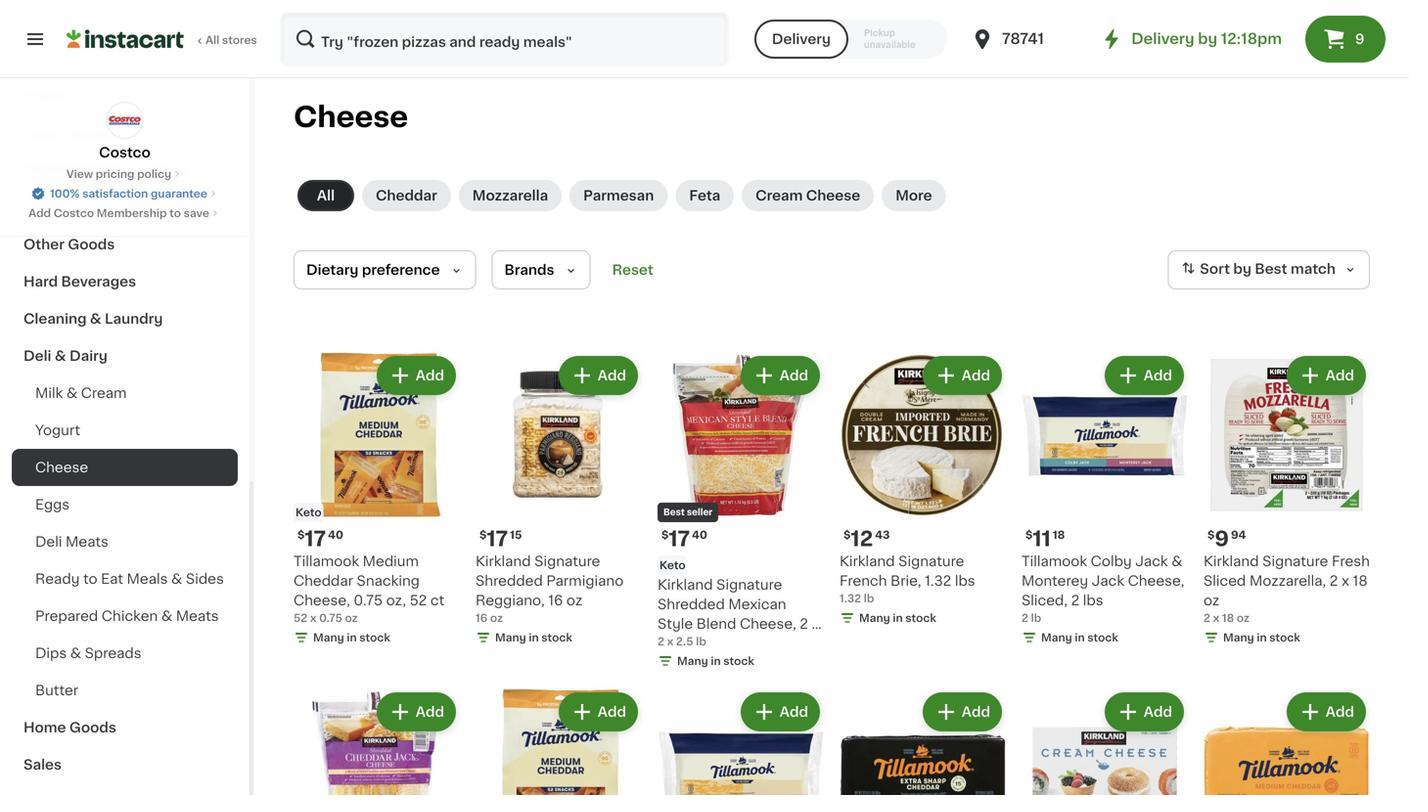 Task type: describe. For each thing, give the bounding box(es) containing it.
tillamook colby jack & monterey jack cheese, sliced, 2 lbs 2 lb
[[1022, 555, 1185, 624]]

ready
[[35, 573, 80, 586]]

deli & dairy link
[[12, 338, 238, 375]]

dips
[[35, 647, 67, 661]]

1 horizontal spatial 18
[[1222, 613, 1234, 624]]

0 horizontal spatial 16
[[476, 613, 488, 624]]

add costco membership to save link
[[28, 206, 221, 221]]

2 $ 17 40 from the left
[[662, 529, 708, 550]]

product group containing 11
[[1022, 352, 1188, 650]]

meats inside deli meats link
[[66, 535, 109, 549]]

& left "sides"
[[171, 573, 182, 586]]

12:18pm
[[1221, 32, 1282, 46]]

& right milk
[[66, 387, 78, 400]]

all link
[[298, 180, 354, 211]]

deli for deli & dairy
[[23, 349, 51, 363]]

delivery by 12:18pm link
[[1100, 27, 1282, 51]]

kirkland signature french brie, 1.32 lbs 1.32 lb
[[840, 555, 976, 604]]

many in stock for $ 9 94
[[1224, 633, 1301, 644]]

other goods link
[[12, 226, 238, 263]]

cleaning & laundry link
[[12, 300, 238, 338]]

paper
[[23, 126, 65, 140]]

1 horizontal spatial 52
[[410, 594, 427, 608]]

0 horizontal spatial keto
[[296, 508, 322, 518]]

many for $ 17 15
[[495, 633, 526, 644]]

prepared
[[35, 610, 98, 624]]

$ for kirkland signature fresh sliced mozzarella, 2 x 18 oz
[[1208, 530, 1215, 541]]

all stores
[[206, 35, 257, 46]]

1 vertical spatial 0.75
[[319, 613, 342, 624]]

tillamook for 11
[[1022, 555, 1088, 569]]

78741
[[1002, 32, 1044, 46]]

many in stock for $ 17 15
[[495, 633, 572, 644]]

eggs link
[[12, 486, 238, 524]]

signature inside kirkland signature shredded mexican style blend cheese, 2 x 2.5 lbs
[[717, 578, 783, 592]]

1 horizontal spatial to
[[169, 208, 181, 219]]

sales
[[23, 759, 62, 772]]

membership
[[97, 208, 167, 219]]

more link
[[882, 180, 946, 211]]

sales link
[[12, 747, 238, 784]]

in for $ 12 43
[[893, 613, 903, 624]]

0 horizontal spatial costco
[[54, 208, 94, 219]]

stock for $ 12 43
[[906, 613, 937, 624]]

100%
[[50, 188, 80, 199]]

reggiano,
[[476, 594, 545, 608]]

& inside tillamook colby jack & monterey jack cheese, sliced, 2 lbs 2 lb
[[1172, 555, 1183, 569]]

$ 9 94
[[1208, 529, 1246, 550]]

1 vertical spatial jack
[[1092, 575, 1125, 588]]

3 17 from the left
[[669, 529, 690, 550]]

signature for 17
[[535, 555, 600, 569]]

parmigiano
[[547, 575, 624, 588]]

& right the chicken
[[161, 610, 172, 624]]

yogurt
[[35, 424, 80, 438]]

delivery for delivery by 12:18pm
[[1132, 32, 1195, 46]]

many for $ 9 94
[[1224, 633, 1255, 644]]

100% satisfaction guarantee
[[50, 188, 207, 199]]

costco link
[[99, 102, 151, 162]]

kirkland signature shredded mexican style blend cheese, 2 x 2.5 lbs
[[658, 578, 820, 651]]

0 vertical spatial 16
[[548, 594, 563, 608]]

medium
[[363, 555, 419, 569]]

1 vertical spatial 52
[[294, 613, 308, 624]]

mozzarella link
[[459, 180, 562, 211]]

1 40 from the left
[[328, 530, 343, 541]]

0 horizontal spatial 1.32
[[840, 594, 861, 604]]

stores
[[222, 35, 257, 46]]

2 x 2.5 lb
[[658, 637, 707, 647]]

$ 17 15
[[480, 529, 522, 550]]

1 horizontal spatial jack
[[1136, 555, 1168, 569]]

paper goods link
[[12, 115, 238, 152]]

meals
[[127, 573, 168, 586]]

0 vertical spatial costco
[[99, 146, 151, 160]]

all for all stores
[[206, 35, 220, 46]]

product group containing 12
[[840, 352, 1006, 630]]

liquor
[[23, 89, 69, 103]]

cream cheese
[[756, 189, 861, 203]]

many for $ 12 43
[[859, 613, 890, 624]]

more
[[896, 189, 932, 203]]

shredded for reggiano,
[[476, 575, 543, 588]]

best match
[[1255, 263, 1336, 276]]

cream cheese link
[[742, 180, 874, 211]]

kirkland signature fresh sliced mozzarella, 2 x 18 oz 2 x 18 oz
[[1204, 555, 1370, 624]]

feta
[[689, 189, 721, 203]]

best seller
[[664, 509, 713, 517]]

eggs
[[35, 498, 70, 512]]

mexican
[[729, 598, 787, 612]]

2 down monterey
[[1071, 594, 1080, 608]]

blend
[[697, 618, 736, 631]]

2 down style
[[658, 637, 665, 647]]

stock for $ 17 15
[[542, 633, 572, 644]]

x inside kirkland signature shredded mexican style blend cheese, 2 x 2.5 lbs
[[812, 618, 820, 631]]

$ 11 18
[[1026, 529, 1065, 550]]

0 vertical spatial cheese
[[294, 103, 408, 131]]

cheddar link
[[362, 180, 451, 211]]

cream inside 'link'
[[756, 189, 803, 203]]

12
[[851, 529, 873, 550]]

9 inside button
[[1356, 32, 1365, 46]]

tillamook medium cheddar snacking cheese, 0.75 oz, 52 ct 52 x 0.75 oz
[[294, 555, 445, 624]]

78741 button
[[971, 12, 1089, 67]]

0 horizontal spatial cream
[[81, 387, 127, 400]]

$ 12 43
[[844, 529, 890, 550]]

3 $ from the left
[[662, 530, 669, 541]]

health & personal care link
[[12, 152, 238, 189]]

paper goods
[[23, 126, 115, 140]]

goods for other goods
[[68, 238, 115, 252]]

2 horizontal spatial 18
[[1353, 575, 1368, 588]]

18 inside $ 11 18
[[1053, 530, 1065, 541]]

brands button
[[492, 251, 591, 290]]

11
[[1033, 529, 1051, 550]]

sliced,
[[1022, 594, 1068, 608]]

instacart logo image
[[67, 27, 184, 51]]

1 horizontal spatial 1.32
[[925, 575, 952, 588]]

view pricing policy link
[[66, 166, 183, 182]]

other goods
[[23, 238, 115, 252]]

1 vertical spatial 9
[[1215, 529, 1229, 550]]

style
[[658, 618, 693, 631]]

kirkland signature shredded parmigiano reggiano, 16 oz 16 oz
[[476, 555, 624, 624]]

oz,
[[386, 594, 406, 608]]

wine link
[[12, 189, 238, 226]]

preference
[[362, 263, 440, 277]]

satisfaction
[[82, 188, 148, 199]]

$ for kirkland signature shredded parmigiano reggiano, 16 oz
[[480, 530, 487, 541]]

many down '2 x 2.5 lb'
[[677, 656, 708, 667]]

hard beverages link
[[12, 263, 238, 300]]

43
[[875, 530, 890, 541]]

eat
[[101, 573, 123, 586]]

view
[[66, 169, 93, 180]]

personal
[[89, 163, 150, 177]]

many for $ 11 18
[[1041, 633, 1072, 644]]

prepared chicken & meats link
[[12, 598, 238, 635]]

ready to eat meals & sides
[[35, 573, 224, 586]]

policy
[[137, 169, 171, 180]]

many in stock for $ 11 18
[[1041, 633, 1119, 644]]

in for $ 9 94
[[1257, 633, 1267, 644]]

guarantee
[[151, 188, 207, 199]]

in for $ 17 15
[[529, 633, 539, 644]]

match
[[1291, 263, 1336, 276]]



Task type: vqa. For each thing, say whether or not it's contained in the screenshot.
Many associated with $ 9 94
yes



Task type: locate. For each thing, give the bounding box(es) containing it.
kirkland for 9
[[1204, 555, 1259, 569]]

1 horizontal spatial cream
[[756, 189, 803, 203]]

0 horizontal spatial by
[[1198, 32, 1218, 46]]

prepared chicken & meats
[[35, 610, 219, 624]]

costco
[[99, 146, 151, 160], [54, 208, 94, 219]]

many down tillamook medium cheddar snacking cheese, 0.75 oz, 52 ct 52 x 0.75 oz
[[313, 633, 344, 644]]

care
[[154, 163, 188, 177]]

None search field
[[280, 12, 729, 67]]

milk
[[35, 387, 63, 400]]

by for sort
[[1234, 263, 1252, 276]]

colby
[[1091, 555, 1132, 569]]

lbs inside tillamook colby jack & monterey jack cheese, sliced, 2 lbs 2 lb
[[1083, 594, 1104, 608]]

lbs inside kirkland signature shredded mexican style blend cheese, 2 x 2.5 lbs
[[683, 637, 703, 651]]

0 vertical spatial best
[[1255, 263, 1288, 276]]

cheese inside 'link'
[[806, 189, 861, 203]]

1 vertical spatial costco
[[54, 208, 94, 219]]

laundry
[[105, 312, 163, 326]]

meats down "sides"
[[176, 610, 219, 624]]

1.32 right brie,
[[925, 575, 952, 588]]

brie,
[[891, 575, 922, 588]]

lbs right brie,
[[955, 575, 976, 588]]

$ up monterey
[[1026, 530, 1033, 541]]

1 horizontal spatial best
[[1255, 263, 1288, 276]]

1 horizontal spatial costco
[[99, 146, 151, 160]]

&
[[74, 163, 85, 177], [90, 312, 101, 326], [55, 349, 66, 363], [66, 387, 78, 400], [1172, 555, 1183, 569], [171, 573, 182, 586], [161, 610, 172, 624], [70, 647, 81, 661]]

lbs inside kirkland signature french brie, 1.32 lbs 1.32 lb
[[955, 575, 976, 588]]

x
[[1342, 575, 1350, 588], [310, 613, 317, 624], [1213, 613, 1220, 624], [812, 618, 820, 631], [667, 637, 674, 647]]

sort by
[[1200, 263, 1252, 276]]

2 down sliced
[[1204, 613, 1211, 624]]

18 down fresh
[[1353, 575, 1368, 588]]

tillamook inside tillamook colby jack & monterey jack cheese, sliced, 2 lbs 2 lb
[[1022, 555, 1088, 569]]

$ inside $ 11 18
[[1026, 530, 1033, 541]]

shredded for style
[[658, 598, 725, 612]]

17
[[305, 529, 326, 550], [487, 529, 508, 550], [669, 529, 690, 550]]

many down reggiano,
[[495, 633, 526, 644]]

2 17 from the left
[[487, 529, 508, 550]]

by right the sort on the top of the page
[[1234, 263, 1252, 276]]

cheese, down mexican
[[740, 618, 797, 631]]

best for best seller
[[664, 509, 685, 517]]

signature inside the kirkland signature shredded parmigiano reggiano, 16 oz 16 oz
[[535, 555, 600, 569]]

1 horizontal spatial 9
[[1356, 32, 1365, 46]]

stock for $ 11 18
[[1088, 633, 1119, 644]]

keto
[[296, 508, 322, 518], [660, 560, 686, 571]]

sort
[[1200, 263, 1230, 276]]

cream
[[756, 189, 803, 203], [81, 387, 127, 400]]

shredded up reggiano,
[[476, 575, 543, 588]]

snacking
[[357, 575, 420, 588]]

oz inside tillamook medium cheddar snacking cheese, 0.75 oz, 52 ct 52 x 0.75 oz
[[345, 613, 358, 624]]

signature inside kirkland signature french brie, 1.32 lbs 1.32 lb
[[899, 555, 965, 569]]

many in stock down tillamook medium cheddar snacking cheese, 0.75 oz, 52 ct 52 x 0.75 oz
[[313, 633, 390, 644]]

1 $ from the left
[[298, 530, 305, 541]]

1 tillamook from the left
[[294, 555, 359, 569]]

tillamook inside tillamook medium cheddar snacking cheese, 0.75 oz, 52 ct 52 x 0.75 oz
[[294, 555, 359, 569]]

shredded inside kirkland signature shredded mexican style blend cheese, 2 x 2.5 lbs
[[658, 598, 725, 612]]

0 vertical spatial goods
[[68, 126, 115, 140]]

ready to eat meals & sides link
[[12, 561, 238, 598]]

signature up brie,
[[899, 555, 965, 569]]

goods for paper goods
[[68, 126, 115, 140]]

many down sliced
[[1224, 633, 1255, 644]]

0 vertical spatial cream
[[756, 189, 803, 203]]

lb
[[864, 594, 874, 604], [1031, 613, 1042, 624], [696, 637, 707, 647]]

40 up tillamook medium cheddar snacking cheese, 0.75 oz, 52 ct 52 x 0.75 oz
[[328, 530, 343, 541]]

feta link
[[676, 180, 734, 211]]

0 vertical spatial 18
[[1053, 530, 1065, 541]]

stock down brie,
[[906, 613, 937, 624]]

cheese, for shredded
[[740, 618, 797, 631]]

1 vertical spatial to
[[83, 573, 97, 586]]

in down tillamook colby jack & monterey jack cheese, sliced, 2 lbs 2 lb
[[1075, 633, 1085, 644]]

0 vertical spatial lb
[[864, 594, 874, 604]]

1.32 down french
[[840, 594, 861, 604]]

$ for tillamook medium cheddar snacking cheese, 0.75 oz, 52 ct
[[298, 530, 305, 541]]

1 vertical spatial meats
[[176, 610, 219, 624]]

0 vertical spatial keto
[[296, 508, 322, 518]]

2 down fresh
[[1330, 575, 1338, 588]]

0 horizontal spatial meats
[[66, 535, 109, 549]]

delivery for delivery
[[772, 32, 831, 46]]

2 vertical spatial goods
[[69, 721, 116, 735]]

2 vertical spatial cheese
[[35, 461, 88, 475]]

0 vertical spatial cheese,
[[1128, 575, 1185, 588]]

18 down sliced
[[1222, 613, 1234, 624]]

1 vertical spatial cheese,
[[294, 594, 350, 608]]

0 horizontal spatial 17
[[305, 529, 326, 550]]

stock down the kirkland signature shredded parmigiano reggiano, 16 oz 16 oz
[[542, 633, 572, 644]]

many down sliced,
[[1041, 633, 1072, 644]]

16 down reggiano,
[[476, 613, 488, 624]]

0 vertical spatial deli
[[23, 349, 51, 363]]

signature inside kirkland signature fresh sliced mozzarella, 2 x 18 oz 2 x 18 oz
[[1263, 555, 1329, 569]]

cream right feta link
[[756, 189, 803, 203]]

stock down tillamook colby jack & monterey jack cheese, sliced, 2 lbs 2 lb
[[1088, 633, 1119, 644]]

$ down best seller at the bottom
[[662, 530, 669, 541]]

lb down blend
[[696, 637, 707, 647]]

2 tillamook from the left
[[1022, 555, 1088, 569]]

spreads
[[85, 647, 142, 661]]

goods
[[68, 126, 115, 140], [68, 238, 115, 252], [69, 721, 116, 735]]

1 vertical spatial 1.32
[[840, 594, 861, 604]]

costco up personal
[[99, 146, 151, 160]]

1 vertical spatial cream
[[81, 387, 127, 400]]

1 horizontal spatial meats
[[176, 610, 219, 624]]

lbs down monterey
[[1083, 594, 1104, 608]]

all left stores
[[206, 35, 220, 46]]

by inside field
[[1234, 263, 1252, 276]]

parmesan link
[[570, 180, 668, 211]]

hard beverages
[[23, 275, 136, 289]]

Search field
[[282, 14, 727, 65]]

& right dips
[[70, 647, 81, 661]]

product group containing 9
[[1204, 352, 1370, 650]]

9 button
[[1306, 16, 1386, 63]]

in down blend
[[711, 656, 721, 667]]

kirkland inside kirkland signature french brie, 1.32 lbs 1.32 lb
[[840, 555, 895, 569]]

beverages
[[61, 275, 136, 289]]

1 horizontal spatial $ 17 40
[[662, 529, 708, 550]]

fresh
[[1332, 555, 1370, 569]]

best left match
[[1255, 263, 1288, 276]]

cheese, left oz,
[[294, 594, 350, 608]]

deli
[[23, 349, 51, 363], [35, 535, 62, 549]]

17 for tillamook medium cheddar snacking cheese, 0.75 oz, 52 ct
[[305, 529, 326, 550]]

$ 17 40
[[298, 529, 343, 550], [662, 529, 708, 550]]

in for $ 17 40
[[347, 633, 357, 644]]

52
[[410, 594, 427, 608], [294, 613, 308, 624]]

pricing
[[96, 169, 134, 180]]

kirkland up sliced
[[1204, 555, 1259, 569]]

$
[[298, 530, 305, 541], [480, 530, 487, 541], [662, 530, 669, 541], [844, 530, 851, 541], [1026, 530, 1033, 541], [1208, 530, 1215, 541]]

40 down seller
[[692, 530, 708, 541]]

goods up beverages
[[68, 238, 115, 252]]

save
[[184, 208, 209, 219]]

many for $ 17 40
[[313, 633, 344, 644]]

0 vertical spatial meats
[[66, 535, 109, 549]]

parmesan
[[584, 189, 654, 203]]

lb inside tillamook colby jack & monterey jack cheese, sliced, 2 lbs 2 lb
[[1031, 613, 1042, 624]]

$ inside the $ 17 15
[[480, 530, 487, 541]]

many in stock for $ 17 40
[[313, 633, 390, 644]]

many
[[859, 613, 890, 624], [313, 633, 344, 644], [495, 633, 526, 644], [1041, 633, 1072, 644], [1224, 633, 1255, 644], [677, 656, 708, 667]]

0 horizontal spatial lbs
[[683, 637, 703, 651]]

many in stock down sliced,
[[1041, 633, 1119, 644]]

0 horizontal spatial 9
[[1215, 529, 1229, 550]]

deli up milk
[[23, 349, 51, 363]]

many down french
[[859, 613, 890, 624]]

kirkland up style
[[658, 578, 713, 592]]

best inside field
[[1255, 263, 1288, 276]]

mozzarella,
[[1250, 575, 1327, 588]]

keto down best seller at the bottom
[[660, 560, 686, 571]]

0 horizontal spatial to
[[83, 573, 97, 586]]

cheddar left the snacking
[[294, 575, 353, 588]]

0 vertical spatial shredded
[[476, 575, 543, 588]]

in down reggiano,
[[529, 633, 539, 644]]

0 horizontal spatial all
[[206, 35, 220, 46]]

x inside tillamook medium cheddar snacking cheese, 0.75 oz, 52 ct 52 x 0.75 oz
[[310, 613, 317, 624]]

17 for kirkland signature shredded parmigiano reggiano, 16 oz
[[487, 529, 508, 550]]

signature
[[535, 555, 600, 569], [899, 555, 965, 569], [1263, 555, 1329, 569], [717, 578, 783, 592]]

cheese, inside tillamook medium cheddar snacking cheese, 0.75 oz, 52 ct 52 x 0.75 oz
[[294, 594, 350, 608]]

to
[[169, 208, 181, 219], [83, 573, 97, 586]]

1 vertical spatial goods
[[68, 238, 115, 252]]

1 17 from the left
[[305, 529, 326, 550]]

jack right colby
[[1136, 555, 1168, 569]]

sides
[[186, 573, 224, 586]]

kirkland inside kirkland signature shredded mexican style blend cheese, 2 x 2.5 lbs
[[658, 578, 713, 592]]

40
[[328, 530, 343, 541], [692, 530, 708, 541]]

0 horizontal spatial lb
[[696, 637, 707, 647]]

kirkland inside the kirkland signature shredded parmigiano reggiano, 16 oz 16 oz
[[476, 555, 531, 569]]

shredded inside the kirkland signature shredded parmigiano reggiano, 16 oz 16 oz
[[476, 575, 543, 588]]

18
[[1053, 530, 1065, 541], [1353, 575, 1368, 588], [1222, 613, 1234, 624]]

2 inside kirkland signature shredded mexican style blend cheese, 2 x 2.5 lbs
[[800, 618, 808, 631]]

add
[[28, 208, 51, 219], [416, 369, 444, 383], [598, 369, 626, 383], [780, 369, 809, 383], [962, 369, 991, 383], [1144, 369, 1173, 383], [1326, 369, 1355, 383], [416, 706, 444, 719], [598, 706, 626, 719], [780, 706, 809, 719], [962, 706, 991, 719], [1144, 706, 1173, 719], [1326, 706, 1355, 719]]

cheddar inside tillamook medium cheddar snacking cheese, 0.75 oz, 52 ct 52 x 0.75 oz
[[294, 575, 353, 588]]

tillamook left the medium
[[294, 555, 359, 569]]

kirkland inside kirkland signature fresh sliced mozzarella, 2 x 18 oz 2 x 18 oz
[[1204, 555, 1259, 569]]

$ left 15
[[480, 530, 487, 541]]

cheese, inside kirkland signature shredded mexican style blend cheese, 2 x 2.5 lbs
[[740, 618, 797, 631]]

0 vertical spatial lbs
[[955, 575, 976, 588]]

$ inside $ 12 43
[[844, 530, 851, 541]]

1 horizontal spatial cheddar
[[376, 189, 437, 203]]

reset
[[612, 263, 654, 277]]

1 vertical spatial by
[[1234, 263, 1252, 276]]

1 vertical spatial best
[[664, 509, 685, 517]]

1 horizontal spatial delivery
[[1132, 32, 1195, 46]]

1 horizontal spatial 17
[[487, 529, 508, 550]]

0 vertical spatial 9
[[1356, 32, 1365, 46]]

lb down french
[[864, 594, 874, 604]]

lb down sliced,
[[1031, 613, 1042, 624]]

many in stock down brie,
[[859, 613, 937, 624]]

& down beverages
[[90, 312, 101, 326]]

1 $ 17 40 from the left
[[298, 529, 343, 550]]

17 left 15
[[487, 529, 508, 550]]

$ 17 40 up tillamook medium cheddar snacking cheese, 0.75 oz, 52 ct 52 x 0.75 oz
[[298, 529, 343, 550]]

0 vertical spatial by
[[1198, 32, 1218, 46]]

hard
[[23, 275, 58, 289]]

seller
[[687, 509, 713, 517]]

6 $ from the left
[[1208, 530, 1215, 541]]

many in stock down blend
[[677, 656, 755, 667]]

in for $ 11 18
[[1075, 633, 1085, 644]]

to down guarantee at the top left of page
[[169, 208, 181, 219]]

signature up parmigiano
[[535, 555, 600, 569]]

$ left 94
[[1208, 530, 1215, 541]]

2 vertical spatial lb
[[696, 637, 707, 647]]

cheese down "yogurt"
[[35, 461, 88, 475]]

tillamook for 17
[[294, 555, 359, 569]]

16 down parmigiano
[[548, 594, 563, 608]]

delivery inside button
[[772, 32, 831, 46]]

16
[[548, 594, 563, 608], [476, 613, 488, 624]]

stock down oz,
[[359, 633, 390, 644]]

0 horizontal spatial 18
[[1053, 530, 1065, 541]]

cheddar up preference
[[376, 189, 437, 203]]

in down brie,
[[893, 613, 903, 624]]

goods right home
[[69, 721, 116, 735]]

health
[[23, 163, 70, 177]]

dietary
[[306, 263, 359, 277]]

health & personal care
[[23, 163, 188, 177]]

1 horizontal spatial cheese
[[294, 103, 408, 131]]

stock for $ 9 94
[[1270, 633, 1301, 644]]

meats inside prepared chicken & meats link
[[176, 610, 219, 624]]

0 horizontal spatial delivery
[[772, 32, 831, 46]]

product group
[[294, 352, 460, 650], [476, 352, 642, 650], [658, 352, 824, 673], [840, 352, 1006, 630], [1022, 352, 1188, 650], [1204, 352, 1370, 650], [294, 689, 460, 796], [476, 689, 642, 796], [658, 689, 824, 796], [840, 689, 1006, 796], [1022, 689, 1188, 796], [1204, 689, 1370, 796]]

2 horizontal spatial lb
[[1031, 613, 1042, 624]]

in down tillamook medium cheddar snacking cheese, 0.75 oz, 52 ct 52 x 0.75 oz
[[347, 633, 357, 644]]

many in stock down reggiano,
[[495, 633, 572, 644]]

dietary preference button
[[294, 251, 476, 290]]

kirkland for 17
[[476, 555, 531, 569]]

0 horizontal spatial 40
[[328, 530, 343, 541]]

best for best match
[[1255, 263, 1288, 276]]

1 vertical spatial shredded
[[658, 598, 725, 612]]

2.5 inside kirkland signature shredded mexican style blend cheese, 2 x 2.5 lbs
[[658, 637, 679, 651]]

milk & cream link
[[12, 375, 238, 412]]

to left eat
[[83, 573, 97, 586]]

tillamook up monterey
[[1022, 555, 1088, 569]]

2 down sliced,
[[1022, 613, 1029, 624]]

1 vertical spatial lb
[[1031, 613, 1042, 624]]

94
[[1231, 530, 1246, 541]]

1 horizontal spatial all
[[317, 189, 335, 203]]

all for all
[[317, 189, 335, 203]]

2 horizontal spatial cheese
[[806, 189, 861, 203]]

2 horizontal spatial 17
[[669, 529, 690, 550]]

many in stock for $ 12 43
[[859, 613, 937, 624]]

0 horizontal spatial 0.75
[[319, 613, 342, 624]]

2 right blend
[[800, 618, 808, 631]]

goods up health & personal care at the left
[[68, 126, 115, 140]]

5 $ from the left
[[1026, 530, 1033, 541]]

by left 12:18pm at the right top of page
[[1198, 32, 1218, 46]]

cheese left more link on the top right of the page
[[806, 189, 861, 203]]

1 horizontal spatial lbs
[[955, 575, 976, 588]]

1 vertical spatial all
[[317, 189, 335, 203]]

1 horizontal spatial 0.75
[[354, 594, 383, 608]]

2 $ from the left
[[480, 530, 487, 541]]

jack down colby
[[1092, 575, 1125, 588]]

shredded
[[476, 575, 543, 588], [658, 598, 725, 612]]

2 horizontal spatial lbs
[[1083, 594, 1104, 608]]

1 vertical spatial cheddar
[[294, 575, 353, 588]]

1 vertical spatial 18
[[1353, 575, 1368, 588]]

1 horizontal spatial tillamook
[[1022, 555, 1088, 569]]

tillamook
[[294, 555, 359, 569], [1022, 555, 1088, 569]]

delivery by 12:18pm
[[1132, 32, 1282, 46]]

dips & spreads link
[[12, 635, 238, 672]]

$ 17 40 down best seller at the bottom
[[662, 529, 708, 550]]

0 vertical spatial 1.32
[[925, 575, 952, 588]]

best left seller
[[664, 509, 685, 517]]

2 40 from the left
[[692, 530, 708, 541]]

$ left 43
[[844, 530, 851, 541]]

$ inside $ 9 94
[[1208, 530, 1215, 541]]

1 vertical spatial cheese
[[806, 189, 861, 203]]

cleaning
[[23, 312, 87, 326]]

0 horizontal spatial cheese
[[35, 461, 88, 475]]

0 vertical spatial to
[[169, 208, 181, 219]]

$ up tillamook medium cheddar snacking cheese, 0.75 oz, 52 ct 52 x 0.75 oz
[[298, 530, 305, 541]]

kirkland down the $ 17 15
[[476, 555, 531, 569]]

& up 100%
[[74, 163, 85, 177]]

in down kirkland signature fresh sliced mozzarella, 2 x 18 oz 2 x 18 oz
[[1257, 633, 1267, 644]]

yogurt link
[[12, 412, 238, 449]]

2
[[1330, 575, 1338, 588], [1071, 594, 1080, 608], [1022, 613, 1029, 624], [1204, 613, 1211, 624], [800, 618, 808, 631], [658, 637, 665, 647]]

deli for deli meats
[[35, 535, 62, 549]]

$ for tillamook colby jack & monterey jack cheese, sliced, 2 lbs
[[1026, 530, 1033, 541]]

2 horizontal spatial cheese,
[[1128, 575, 1185, 588]]

kirkland
[[476, 555, 531, 569], [840, 555, 895, 569], [1204, 555, 1259, 569], [658, 578, 713, 592]]

sliced
[[1204, 575, 1246, 588]]

brands
[[505, 263, 555, 277]]

1 horizontal spatial 40
[[692, 530, 708, 541]]

stock down blend
[[724, 656, 755, 667]]

4 $ from the left
[[844, 530, 851, 541]]

1 vertical spatial lbs
[[1083, 594, 1104, 608]]

all up dietary
[[317, 189, 335, 203]]

lbs down style
[[683, 637, 703, 651]]

1 horizontal spatial cheese,
[[740, 618, 797, 631]]

1 horizontal spatial 16
[[548, 594, 563, 608]]

& left dairy
[[55, 349, 66, 363]]

lb inside kirkland signature french brie, 1.32 lbs 1.32 lb
[[864, 594, 874, 604]]

by for delivery
[[1198, 32, 1218, 46]]

stock for $ 17 40
[[359, 633, 390, 644]]

costco logo image
[[106, 102, 143, 139]]

$ for kirkland signature french brie, 1.32 lbs
[[844, 530, 851, 541]]

meats up eat
[[66, 535, 109, 549]]

best
[[1255, 263, 1288, 276], [664, 509, 685, 517]]

1 horizontal spatial keto
[[660, 560, 686, 571]]

cheese, for jack
[[1128, 575, 1185, 588]]

deli down eggs
[[35, 535, 62, 549]]

butter link
[[12, 672, 238, 710]]

0 horizontal spatial 52
[[294, 613, 308, 624]]

chicken
[[102, 610, 158, 624]]

cheese up all link
[[294, 103, 408, 131]]

kirkland for 12
[[840, 555, 895, 569]]

cheese link
[[12, 449, 238, 486]]

keto up tillamook medium cheddar snacking cheese, 0.75 oz, 52 ct 52 x 0.75 oz
[[296, 508, 322, 518]]

shredded up style
[[658, 598, 725, 612]]

add button
[[379, 358, 454, 393], [561, 358, 636, 393], [743, 358, 818, 393], [925, 358, 1000, 393], [1107, 358, 1182, 393], [1289, 358, 1364, 393], [379, 695, 454, 730], [561, 695, 636, 730], [743, 695, 818, 730], [925, 695, 1000, 730], [1107, 695, 1182, 730], [1289, 695, 1364, 730]]

18 right 11
[[1053, 530, 1065, 541]]

0 horizontal spatial shredded
[[476, 575, 543, 588]]

0 vertical spatial jack
[[1136, 555, 1168, 569]]

2 vertical spatial cheese,
[[740, 618, 797, 631]]

0 vertical spatial cheddar
[[376, 189, 437, 203]]

0 horizontal spatial best
[[664, 509, 685, 517]]

cheese, inside tillamook colby jack & monterey jack cheese, sliced, 2 lbs 2 lb
[[1128, 575, 1185, 588]]

milk & cream
[[35, 387, 127, 400]]

cheese, down colby
[[1128, 575, 1185, 588]]

service type group
[[755, 20, 948, 59]]

other
[[23, 238, 65, 252]]

costco down 100%
[[54, 208, 94, 219]]

home goods
[[23, 721, 116, 735]]

0 horizontal spatial cheese,
[[294, 594, 350, 608]]

goods for home goods
[[69, 721, 116, 735]]

1 vertical spatial keto
[[660, 560, 686, 571]]

0 horizontal spatial tillamook
[[294, 555, 359, 569]]

signature for 9
[[1263, 555, 1329, 569]]

0 horizontal spatial jack
[[1092, 575, 1125, 588]]

signature up mozzarella, in the right of the page
[[1263, 555, 1329, 569]]

Best match Sort by field
[[1168, 251, 1370, 290]]

0 vertical spatial all
[[206, 35, 220, 46]]

0 horizontal spatial cheddar
[[294, 575, 353, 588]]

0 horizontal spatial $ 17 40
[[298, 529, 343, 550]]

delivery button
[[755, 20, 849, 59]]

1 horizontal spatial lb
[[864, 594, 874, 604]]

signature for 12
[[899, 555, 965, 569]]

17 up tillamook medium cheddar snacking cheese, 0.75 oz, 52 ct 52 x 0.75 oz
[[305, 529, 326, 550]]

0 vertical spatial 0.75
[[354, 594, 383, 608]]



